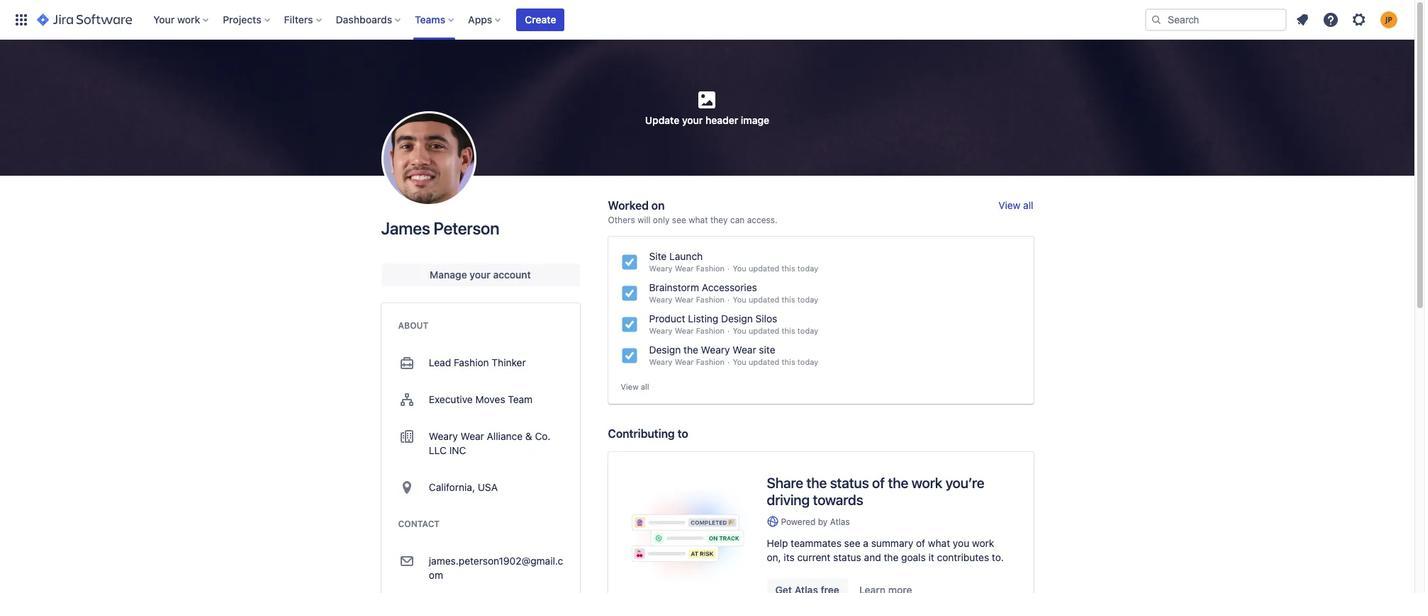 Task type: describe. For each thing, give the bounding box(es) containing it.
0 vertical spatial what
[[689, 215, 708, 226]]

lead fashion thinker
[[429, 357, 526, 369]]

summary
[[871, 537, 914, 550]]

view all for bottom "view all" link
[[621, 382, 649, 391]]

towards
[[813, 492, 864, 508]]

this for product listing design silos
[[782, 326, 795, 335]]

executive
[[429, 394, 473, 406]]

work inside dropdown button
[[177, 13, 200, 25]]

its
[[784, 552, 795, 564]]

1 vertical spatial all
[[641, 382, 649, 391]]

see inside 'help teammates see a summary of what you work on, its current status and the goals it contributes to.'
[[844, 537, 861, 550]]

peterson
[[434, 218, 500, 238]]

california, usa
[[429, 482, 498, 494]]

account
[[493, 269, 531, 281]]

listing
[[688, 313, 719, 325]]

create
[[525, 13, 556, 25]]

product listing design silos
[[649, 313, 777, 325]]

view all for topmost "view all" link
[[999, 199, 1034, 211]]

current
[[797, 552, 831, 564]]

only
[[653, 215, 670, 226]]

search image
[[1151, 14, 1162, 25]]

teammates
[[791, 537, 842, 550]]

1 horizontal spatial view
[[999, 199, 1021, 211]]

fashion for design
[[696, 357, 725, 367]]

wear for listing
[[675, 326, 694, 335]]

you updated this today for product listing design silos
[[733, 326, 819, 335]]

worked
[[608, 199, 649, 212]]

wear left the site
[[733, 344, 756, 356]]

others will only see what they can access.
[[608, 215, 778, 226]]

weary wear alliance & co. llc inc
[[429, 430, 551, 457]]

dashboards
[[336, 13, 392, 25]]

contributing to
[[608, 427, 688, 440]]

update your header image button
[[637, 88, 778, 127]]

dashboards button
[[332, 8, 406, 31]]

fashion for product
[[696, 326, 725, 335]]

fashion right 'lead'
[[454, 357, 489, 369]]

usa
[[478, 482, 498, 494]]

contributing
[[608, 427, 675, 440]]

thinker
[[492, 357, 526, 369]]

a
[[863, 537, 869, 550]]

settings image
[[1351, 11, 1368, 28]]

work inside share the status of the work you're driving towards
[[912, 475, 943, 491]]

manage your account link
[[381, 264, 580, 287]]

you for the
[[733, 357, 747, 367]]

manage
[[430, 269, 467, 281]]

help teammates see a summary of what you work on, its current status and the goals it contributes to.
[[767, 537, 1004, 564]]

weary for brainstorm
[[649, 295, 673, 304]]

what inside 'help teammates see a summary of what you work on, its current status and the goals it contributes to.'
[[928, 537, 950, 550]]

lead
[[429, 357, 451, 369]]

notifications image
[[1294, 11, 1311, 28]]

wear for launch
[[675, 264, 694, 273]]

updated for site launch
[[749, 264, 780, 273]]

your for header
[[682, 114, 703, 126]]

1 vertical spatial design
[[649, 344, 681, 356]]

appswitcher icon image
[[13, 11, 30, 28]]

the inside 'help teammates see a summary of what you work on, its current status and the goals it contributes to.'
[[884, 552, 899, 564]]

today for design the weary wear site
[[798, 357, 819, 367]]

powered by atlas
[[781, 517, 850, 527]]

teams
[[415, 13, 446, 25]]

contact
[[398, 519, 440, 530]]

header
[[706, 114, 738, 126]]

1 horizontal spatial design
[[721, 313, 753, 325]]

launch
[[670, 250, 703, 262]]

0 vertical spatial see
[[672, 215, 686, 226]]

wear for accessories
[[675, 295, 694, 304]]

you updated this today for site launch
[[733, 264, 819, 273]]

by
[[818, 517, 828, 527]]

0 vertical spatial all
[[1023, 199, 1034, 211]]

can
[[730, 215, 745, 226]]

moves
[[476, 394, 505, 406]]

silos
[[756, 313, 777, 325]]

you for launch
[[733, 264, 747, 273]]

on,
[[767, 552, 781, 564]]

share the status of the work you're driving towards
[[767, 475, 985, 508]]

the up powered by atlas link
[[888, 475, 909, 491]]

projects
[[223, 13, 261, 25]]

weary for site
[[649, 264, 673, 273]]

0 horizontal spatial view
[[621, 382, 639, 391]]

status inside 'help teammates see a summary of what you work on, its current status and the goals it contributes to.'
[[833, 552, 862, 564]]

james.peterson1902@gmail.c om
[[429, 555, 563, 582]]

manage your account
[[430, 269, 531, 281]]

contributes
[[937, 552, 989, 564]]

filters
[[284, 13, 313, 25]]

this for design the weary wear site
[[782, 357, 795, 367]]

apps
[[468, 13, 492, 25]]

help image
[[1323, 11, 1340, 28]]

james.peterson1902@gmail.c
[[429, 555, 563, 567]]

today for product listing design silos
[[798, 326, 819, 335]]

will
[[638, 215, 651, 226]]

site launch
[[649, 250, 703, 262]]

om
[[429, 569, 443, 582]]

projects button
[[219, 8, 276, 31]]

&
[[525, 430, 532, 443]]



Task type: vqa. For each thing, say whether or not it's contained in the screenshot.
18, within the Created October 18, 2023 at 9:41 AM
no



Task type: locate. For each thing, give the bounding box(es) containing it.
brainstorm
[[649, 282, 699, 294]]

1 you from the top
[[733, 264, 747, 273]]

california,
[[429, 482, 475, 494]]

what
[[689, 215, 708, 226], [928, 537, 950, 550]]

they
[[711, 215, 728, 226]]

2 today from the top
[[798, 295, 819, 304]]

work inside 'help teammates see a summary of what you work on, its current status and the goals it contributes to.'
[[972, 537, 994, 550]]

0 vertical spatial work
[[177, 13, 200, 25]]

0 horizontal spatial design
[[649, 344, 681, 356]]

3 updated from the top
[[749, 326, 780, 335]]

you updated this today up silos
[[733, 295, 819, 304]]

you updated this today for design the weary wear site
[[733, 357, 819, 367]]

status up the "towards"
[[830, 475, 869, 491]]

product
[[649, 313, 685, 325]]

updated up accessories
[[749, 264, 780, 273]]

weary wear fashion for listing
[[649, 326, 725, 335]]

atlas
[[830, 517, 850, 527]]

0 vertical spatial status
[[830, 475, 869, 491]]

fashion
[[696, 264, 725, 273], [696, 295, 725, 304], [696, 326, 725, 335], [454, 357, 489, 369], [696, 357, 725, 367]]

design left silos
[[721, 313, 753, 325]]

this for site launch
[[782, 264, 795, 273]]

weary for product
[[649, 326, 673, 335]]

and
[[864, 552, 881, 564]]

you
[[733, 264, 747, 273], [733, 295, 747, 304], [733, 326, 747, 335], [733, 357, 747, 367]]

inc
[[449, 445, 466, 457]]

updated down the site
[[749, 357, 780, 367]]

1 this from the top
[[782, 264, 795, 273]]

1 weary wear fashion from the top
[[649, 264, 725, 273]]

of up goals
[[916, 537, 926, 550]]

1 horizontal spatial all
[[1023, 199, 1034, 211]]

on
[[652, 199, 665, 212]]

1 vertical spatial work
[[912, 475, 943, 491]]

3 weary wear fashion from the top
[[649, 326, 725, 335]]

update your header image
[[645, 114, 770, 126]]

updated for design the weary wear site
[[749, 357, 780, 367]]

wear up inc at bottom left
[[461, 430, 484, 443]]

4 you updated this today from the top
[[733, 357, 819, 367]]

today for brainstorm accessories
[[798, 295, 819, 304]]

0 vertical spatial view all
[[999, 199, 1034, 211]]

james
[[381, 218, 430, 238]]

profile image actions image
[[420, 150, 437, 167]]

1 horizontal spatial work
[[912, 475, 943, 491]]

your profile and settings image
[[1381, 11, 1398, 28]]

fashion up "brainstorm accessories"
[[696, 264, 725, 273]]

what up 'it'
[[928, 537, 950, 550]]

of inside share the status of the work you're driving towards
[[872, 475, 885, 491]]

filters button
[[280, 8, 327, 31]]

worked on
[[608, 199, 665, 212]]

site
[[759, 344, 776, 356]]

1 you updated this today from the top
[[733, 264, 819, 273]]

1 vertical spatial view all link
[[621, 382, 649, 393]]

your work
[[153, 13, 200, 25]]

2 vertical spatial work
[[972, 537, 994, 550]]

you updated this today down the site
[[733, 357, 819, 367]]

team
[[508, 394, 533, 406]]

status left the and
[[833, 552, 862, 564]]

what left they on the top of page
[[689, 215, 708, 226]]

1 horizontal spatial see
[[844, 537, 861, 550]]

status inside share the status of the work you're driving towards
[[830, 475, 869, 491]]

0 vertical spatial design
[[721, 313, 753, 325]]

0 horizontal spatial view all
[[621, 382, 649, 391]]

of up powered by atlas link
[[872, 475, 885, 491]]

1 horizontal spatial what
[[928, 537, 950, 550]]

status
[[830, 475, 869, 491], [833, 552, 862, 564]]

the up the "towards"
[[807, 475, 827, 491]]

you down product listing design silos
[[733, 326, 747, 335]]

you updated this today down silos
[[733, 326, 819, 335]]

design the weary wear site
[[649, 344, 776, 356]]

1 horizontal spatial view all
[[999, 199, 1034, 211]]

it
[[929, 552, 935, 564]]

0 horizontal spatial work
[[177, 13, 200, 25]]

access.
[[747, 215, 778, 226]]

2 this from the top
[[782, 295, 795, 304]]

4 you from the top
[[733, 357, 747, 367]]

updated
[[749, 264, 780, 273], [749, 295, 780, 304], [749, 326, 780, 335], [749, 357, 780, 367]]

wear down the brainstorm
[[675, 295, 694, 304]]

today for site launch
[[798, 264, 819, 273]]

1 vertical spatial status
[[833, 552, 862, 564]]

updated for brainstorm accessories
[[749, 295, 780, 304]]

driving
[[767, 492, 810, 508]]

banner containing your work
[[0, 0, 1415, 40]]

fashion down "brainstorm accessories"
[[696, 295, 725, 304]]

this for brainstorm accessories
[[782, 295, 795, 304]]

your for account
[[470, 269, 491, 281]]

your
[[682, 114, 703, 126], [470, 269, 491, 281]]

you
[[953, 537, 970, 550]]

0 horizontal spatial all
[[641, 382, 649, 391]]

1 vertical spatial of
[[916, 537, 926, 550]]

to.
[[992, 552, 1004, 564]]

wear inside weary wear alliance & co. llc inc
[[461, 430, 484, 443]]

powered by atlas link
[[767, 516, 1011, 528]]

0 horizontal spatial what
[[689, 215, 708, 226]]

you updated this today up accessories
[[733, 264, 819, 273]]

fashion for brainstorm
[[696, 295, 725, 304]]

1 horizontal spatial view all link
[[999, 199, 1034, 211]]

1 vertical spatial your
[[470, 269, 491, 281]]

3 this from the top
[[782, 326, 795, 335]]

goals
[[901, 552, 926, 564]]

you down the design the weary wear site
[[733, 357, 747, 367]]

fashion down product listing design silos
[[696, 326, 725, 335]]

0 vertical spatial view all link
[[999, 199, 1034, 211]]

0 vertical spatial view
[[999, 199, 1021, 211]]

update
[[645, 114, 680, 126]]

1 today from the top
[[798, 264, 819, 273]]

help
[[767, 537, 788, 550]]

work
[[177, 13, 200, 25], [912, 475, 943, 491], [972, 537, 994, 550]]

jira software image
[[37, 11, 132, 28], [37, 11, 132, 28]]

0 vertical spatial of
[[872, 475, 885, 491]]

wear down launch
[[675, 264, 694, 273]]

the
[[684, 344, 698, 356], [807, 475, 827, 491], [888, 475, 909, 491], [884, 552, 899, 564]]

1 horizontal spatial of
[[916, 537, 926, 550]]

see right only at the left of the page
[[672, 215, 686, 226]]

4 today from the top
[[798, 357, 819, 367]]

3 today from the top
[[798, 326, 819, 335]]

0 vertical spatial your
[[682, 114, 703, 126]]

you down accessories
[[733, 295, 747, 304]]

view all
[[999, 199, 1034, 211], [621, 382, 649, 391]]

Search field
[[1145, 8, 1287, 31]]

1 vertical spatial view
[[621, 382, 639, 391]]

1 vertical spatial see
[[844, 537, 861, 550]]

wear down "product"
[[675, 326, 694, 335]]

primary element
[[9, 0, 1145, 39]]

co.
[[535, 430, 551, 443]]

you updated this today
[[733, 264, 819, 273], [733, 295, 819, 304], [733, 326, 819, 335], [733, 357, 819, 367]]

view
[[999, 199, 1021, 211], [621, 382, 639, 391]]

1 updated from the top
[[749, 264, 780, 273]]

3 you from the top
[[733, 326, 747, 335]]

the down listing
[[684, 344, 698, 356]]

fashion down the design the weary wear site
[[696, 357, 725, 367]]

weary for design
[[649, 357, 673, 367]]

4 weary wear fashion from the top
[[649, 357, 725, 367]]

executive moves team
[[429, 394, 533, 406]]

banner
[[0, 0, 1415, 40]]

1 vertical spatial view all
[[621, 382, 649, 391]]

4 this from the top
[[782, 357, 795, 367]]

share
[[767, 475, 803, 491]]

your left the header
[[682, 114, 703, 126]]

0 horizontal spatial your
[[470, 269, 491, 281]]

view all link
[[999, 199, 1034, 211], [621, 382, 649, 393]]

2 weary wear fashion from the top
[[649, 295, 725, 304]]

this
[[782, 264, 795, 273], [782, 295, 795, 304], [782, 326, 795, 335], [782, 357, 795, 367]]

wear for the
[[675, 357, 694, 367]]

you updated this today for brainstorm accessories
[[733, 295, 819, 304]]

4 updated from the top
[[749, 357, 780, 367]]

others
[[608, 215, 635, 226]]

image
[[741, 114, 770, 126]]

about
[[398, 321, 429, 331]]

weary wear fashion down launch
[[649, 264, 725, 273]]

weary inside weary wear alliance & co. llc inc
[[429, 430, 458, 443]]

alliance
[[487, 430, 523, 443]]

0 horizontal spatial view all link
[[621, 382, 649, 393]]

0 horizontal spatial see
[[672, 215, 686, 226]]

2 you updated this today from the top
[[733, 295, 819, 304]]

your
[[153, 13, 175, 25]]

wear down the design the weary wear site
[[675, 357, 694, 367]]

of inside 'help teammates see a summary of what you work on, its current status and the goals it contributes to.'
[[916, 537, 926, 550]]

teams button
[[411, 8, 460, 31]]

weary wear fashion down the brainstorm
[[649, 295, 725, 304]]

weary wear fashion for launch
[[649, 264, 725, 273]]

james peterson
[[381, 218, 500, 238]]

to
[[678, 427, 688, 440]]

1 horizontal spatial your
[[682, 114, 703, 126]]

0 horizontal spatial of
[[872, 475, 885, 491]]

1 vertical spatial what
[[928, 537, 950, 550]]

your work button
[[149, 8, 214, 31]]

2 horizontal spatial work
[[972, 537, 994, 550]]

weary wear fashion down the design the weary wear site
[[649, 357, 725, 367]]

work right your
[[177, 13, 200, 25]]

weary wear fashion for accessories
[[649, 295, 725, 304]]

atlas image
[[767, 516, 778, 528]]

your right manage
[[470, 269, 491, 281]]

2 updated from the top
[[749, 295, 780, 304]]

your inside dropdown button
[[682, 114, 703, 126]]

2 you from the top
[[733, 295, 747, 304]]

see left a
[[844, 537, 861, 550]]

powered
[[781, 517, 816, 527]]

weary wear fashion down listing
[[649, 326, 725, 335]]

accessories
[[702, 282, 757, 294]]

llc
[[429, 445, 447, 457]]

site
[[649, 250, 667, 262]]

you for accessories
[[733, 295, 747, 304]]

design down "product"
[[649, 344, 681, 356]]

create button
[[517, 8, 565, 31]]

work up to.
[[972, 537, 994, 550]]

3 you updated this today from the top
[[733, 326, 819, 335]]

all
[[1023, 199, 1034, 211], [641, 382, 649, 391]]

you for listing
[[733, 326, 747, 335]]

you're
[[946, 475, 985, 491]]

fashion for site
[[696, 264, 725, 273]]

apps button
[[464, 8, 507, 31]]

updated for product listing design silos
[[749, 326, 780, 335]]

updated up silos
[[749, 295, 780, 304]]

weary wear fashion
[[649, 264, 725, 273], [649, 295, 725, 304], [649, 326, 725, 335], [649, 357, 725, 367]]

the down summary
[[884, 552, 899, 564]]

brainstorm accessories
[[649, 282, 757, 294]]

you up accessories
[[733, 264, 747, 273]]

weary wear fashion for the
[[649, 357, 725, 367]]

work left you're
[[912, 475, 943, 491]]

updated down silos
[[749, 326, 780, 335]]



